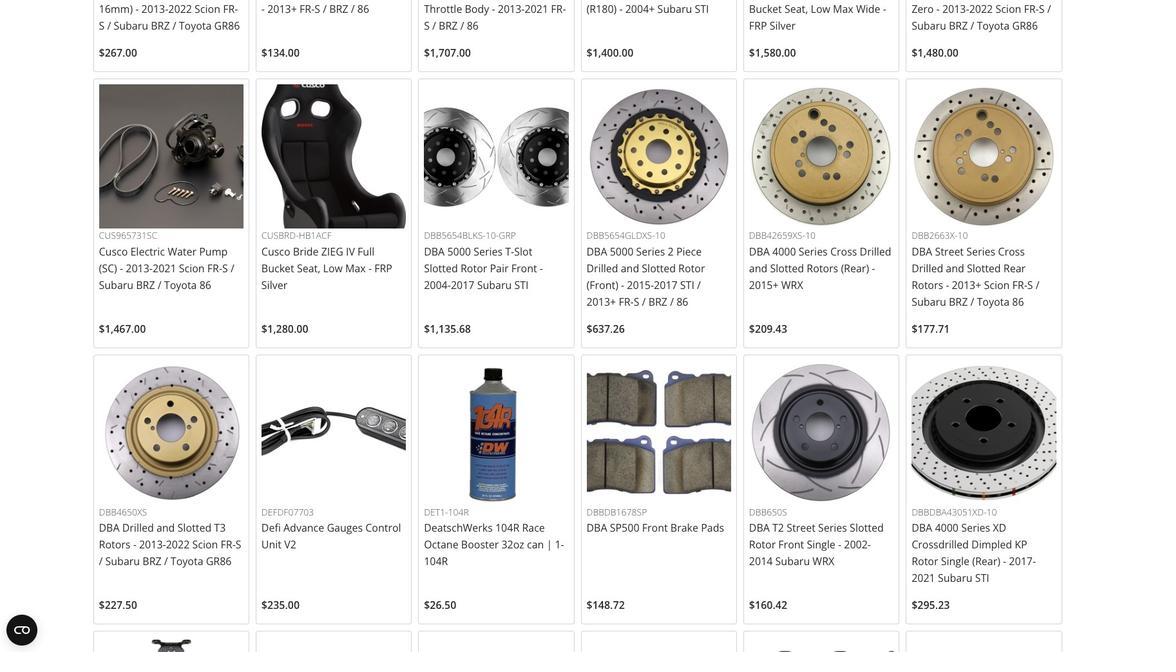 Task type: locate. For each thing, give the bounding box(es) containing it.
street for and
[[935, 245, 964, 259]]

t-
[[505, 245, 514, 259]]

rotor left pair
[[461, 262, 487, 276]]

front down t2
[[779, 538, 804, 552]]

toyota down water
[[164, 278, 197, 293]]

2021 inside cus965731sc cusco electric water pump (sc) - 2013-2021 scion fr-s / subaru brz / toyota 86
[[153, 262, 176, 276]]

0 horizontal spatial rotors
[[99, 538, 130, 552]]

/
[[231, 262, 234, 276], [158, 278, 162, 293], [697, 278, 701, 293], [1036, 278, 1040, 293], [642, 295, 646, 309], [670, 295, 674, 309], [971, 295, 974, 309], [99, 555, 103, 569], [164, 555, 168, 569]]

subaru down pair
[[477, 278, 512, 293]]

0 vertical spatial 2021
[[153, 262, 176, 276]]

series
[[636, 245, 665, 259], [799, 245, 828, 259], [474, 245, 503, 259], [967, 245, 996, 259], [818, 521, 847, 536], [961, 521, 990, 536]]

2013-
[[126, 262, 153, 276], [139, 538, 166, 552]]

cross
[[830, 245, 857, 259], [998, 245, 1025, 259]]

5000
[[610, 245, 634, 259], [447, 245, 471, 259]]

2017-
[[1009, 555, 1036, 569]]

1 horizontal spatial cross
[[998, 245, 1025, 259]]

1 horizontal spatial 5000
[[610, 245, 634, 259]]

1 horizontal spatial rotors
[[807, 262, 838, 276]]

$295.23
[[912, 599, 950, 613]]

scion up gr86
[[192, 538, 218, 552]]

dba inside dbbdb1678sp dba sp500 front brake pads
[[587, 521, 607, 536]]

wrx inside dbb42659xs-10 dba 4000 series cross drilled and slotted rotors (rear) - 2015+ wrx
[[781, 278, 803, 293]]

2 horizontal spatial sti
[[975, 572, 989, 586]]

dbbdb1678sp dba sp500 front brake pads, image
[[587, 361, 731, 505]]

single down crossdrilled
[[941, 555, 970, 569]]

scion
[[179, 262, 205, 276], [984, 278, 1010, 293], [192, 538, 218, 552]]

dbb5654blks-
[[424, 230, 486, 242]]

104r up 32oz
[[495, 521, 519, 536]]

and down dbb2663x-
[[946, 262, 964, 276]]

-
[[120, 262, 123, 276], [368, 262, 372, 276], [872, 262, 875, 276], [540, 262, 543, 276], [621, 278, 624, 293], [946, 278, 949, 293], [133, 538, 136, 552], [838, 538, 842, 552], [1003, 555, 1007, 569]]

0 horizontal spatial wrx
[[781, 278, 803, 293]]

wrx right 2014
[[813, 555, 835, 569]]

slotted up the 2004-
[[424, 262, 458, 276]]

2 vertical spatial scion
[[192, 538, 218, 552]]

0 vertical spatial 2013-
[[126, 262, 153, 276]]

and up 2015-
[[621, 262, 639, 276]]

wrx for slotted
[[781, 278, 803, 293]]

1 horizontal spatial (rear)
[[972, 555, 1001, 569]]

0 vertical spatial 4000
[[773, 245, 796, 259]]

4000 down dbb42659xs-
[[773, 245, 796, 259]]

2 cross from the left
[[998, 245, 1025, 259]]

2013- down the electric
[[126, 262, 153, 276]]

1 vertical spatial single
[[941, 555, 970, 569]]

- inside dbb2663x-10 dba street series cross drilled and slotted rear rotors - 2013+ scion fr-s / subaru brz / toyota 86
[[946, 278, 949, 293]]

$134.00 link
[[256, 0, 412, 72]]

104r
[[448, 506, 469, 518], [495, 521, 519, 536], [424, 555, 448, 569]]

fr-
[[207, 262, 222, 276], [1013, 278, 1028, 293], [619, 295, 634, 309], [221, 538, 236, 552]]

32oz
[[502, 538, 524, 552]]

1 vertical spatial toyota
[[977, 295, 1010, 309]]

- inside cusbrd-hb1acf cusco bride zieg iv full bucket seat, low max - frp silver
[[368, 262, 372, 276]]

rotors inside dbb2663x-10 dba street series cross drilled and slotted rear rotors - 2013+ scion fr-s / subaru brz / toyota 86
[[912, 278, 943, 293]]

cusco inside cusbrd-hb1acf cusco bride zieg iv full bucket seat, low max - frp silver
[[261, 245, 290, 259]]

and inside dbb42659xs-10 dba 4000 series cross drilled and slotted rotors (rear) - 2015+ wrx
[[749, 262, 768, 276]]

dbb650s dba t2 street series slotted rotor single front - subaru models (inc. 2002-2014 wrx), image
[[749, 361, 894, 505]]

$209.43
[[749, 322, 787, 336]]

scion down rear
[[984, 278, 1010, 293]]

fr- down the pump
[[207, 262, 222, 276]]

0 horizontal spatial cross
[[830, 245, 857, 259]]

subaru right 2014
[[775, 555, 810, 569]]

cusco up (sc)
[[99, 245, 128, 259]]

cross for rotors
[[830, 245, 857, 259]]

cross inside dbb2663x-10 dba street series cross drilled and slotted rear rotors - 2013+ scion fr-s / subaru brz / toyota 86
[[998, 245, 1025, 259]]

0 horizontal spatial sti
[[514, 278, 529, 293]]

$1,480.00 link
[[906, 0, 1062, 72]]

brz up $177.71
[[949, 295, 968, 309]]

- inside dbb5654gldxs-10 dba 5000 series 2 piece drilled and slotted rotor (front) - 2015-2017 sti / 2013+ fr-s / brz / 86
[[621, 278, 624, 293]]

1 vertical spatial front
[[642, 521, 668, 536]]

rotor
[[679, 262, 705, 276], [461, 262, 487, 276], [749, 538, 776, 552], [912, 555, 938, 569]]

5000 inside dbb5654gldxs-10 dba 5000 series 2 piece drilled and slotted rotor (front) - 2015-2017 sti / 2013+ fr-s / brz / 86
[[610, 245, 634, 259]]

5000 down dbb5654gldxs-
[[610, 245, 634, 259]]

2002-
[[844, 538, 871, 552]]

fr- down rear
[[1013, 278, 1028, 293]]

wrx for single
[[813, 555, 835, 569]]

$235.00
[[261, 599, 300, 613]]

subaru up "$227.50"
[[105, 555, 140, 569]]

sp500
[[610, 521, 639, 536]]

scion inside dbb4650xs dba drilled and slotted t3 rotors - 2013-2022 scion fr-s / subaru brz / toyota gr86
[[192, 538, 218, 552]]

2021
[[153, 262, 176, 276], [912, 572, 935, 586]]

single inside dbb650s dba t2 street series slotted rotor front single - 2002- 2014 subaru wrx
[[807, 538, 836, 552]]

1 horizontal spatial 2017
[[654, 278, 678, 293]]

2017 up $1,135.68
[[451, 278, 475, 293]]

seat,
[[297, 262, 320, 276]]

cross inside dbb42659xs-10 dba 4000 series cross drilled and slotted rotors (rear) - 2015+ wrx
[[830, 245, 857, 259]]

1 horizontal spatial 2013+
[[952, 278, 981, 293]]

0 vertical spatial (rear)
[[841, 262, 869, 276]]

1 horizontal spatial sti
[[680, 278, 694, 293]]

2 cusco from the left
[[261, 245, 290, 259]]

0 horizontal spatial 2017
[[451, 278, 475, 293]]

sti
[[680, 278, 694, 293], [514, 278, 529, 293], [975, 572, 989, 586]]

dba down dbb5654blks-
[[424, 245, 445, 259]]

0 horizontal spatial 4000
[[773, 245, 796, 259]]

rotor up 2014
[[749, 538, 776, 552]]

wrx inside dbb650s dba t2 street series slotted rotor front single - 2002- 2014 subaru wrx
[[813, 555, 835, 569]]

rotor inside dbb5654blks-10-grp dba 5000 series t-slot slotted rotor pair front - 2004-2017 subaru sti
[[461, 262, 487, 276]]

dba down dbb5654gldxs-
[[587, 245, 607, 259]]

$26.50
[[424, 599, 456, 613]]

sti down dimpled
[[975, 572, 989, 586]]

pads
[[701, 521, 724, 536]]

2017 inside dbb5654gldxs-10 dba 5000 series 2 piece drilled and slotted rotor (front) - 2015-2017 sti / 2013+ fr-s / brz / 86
[[654, 278, 678, 293]]

1 5000 from the left
[[610, 245, 634, 259]]

1 horizontal spatial 2021
[[912, 572, 935, 586]]

series inside dbb5654gldxs-10 dba 5000 series 2 piece drilled and slotted rotor (front) - 2015-2017 sti / 2013+ fr-s / brz / 86
[[636, 245, 665, 259]]

- inside dbbdba43051xd-10 dba 4000 series xd crossdrilled dimpled kp rotor single (rear) - 2017- 2021 subaru sti
[[1003, 555, 1007, 569]]

2 horizontal spatial rotors
[[912, 278, 943, 293]]

1 vertical spatial street
[[787, 521, 816, 536]]

drilled
[[860, 245, 891, 259], [587, 262, 618, 276], [912, 262, 943, 276], [122, 521, 154, 536]]

fr- inside dbb2663x-10 dba street series cross drilled and slotted rear rotors - 2013+ scion fr-s / subaru brz / toyota 86
[[1013, 278, 1028, 293]]

series inside dbb2663x-10 dba street series cross drilled and slotted rear rotors - 2013+ scion fr-s / subaru brz / toyota 86
[[967, 245, 996, 259]]

slotted inside dbb5654blks-10-grp dba 5000 series t-slot slotted rotor pair front - 2004-2017 subaru sti
[[424, 262, 458, 276]]

0 horizontal spatial cusco
[[99, 245, 128, 259]]

0 vertical spatial street
[[935, 245, 964, 259]]

street
[[935, 245, 964, 259], [787, 521, 816, 536]]

10
[[655, 230, 665, 242], [805, 230, 816, 242], [958, 230, 968, 242], [987, 506, 997, 518]]

1 vertical spatial 4000
[[935, 521, 959, 536]]

0 horizontal spatial 2021
[[153, 262, 176, 276]]

fr- down 2015-
[[619, 295, 634, 309]]

brz down dbb4650xs
[[143, 555, 162, 569]]

drilled inside dbb4650xs dba drilled and slotted t3 rotors - 2013-2022 scion fr-s / subaru brz / toyota gr86
[[122, 521, 154, 536]]

sti down piece
[[680, 278, 694, 293]]

dba up crossdrilled
[[912, 521, 932, 536]]

1 horizontal spatial front
[[642, 521, 668, 536]]

2013+
[[952, 278, 981, 293], [587, 295, 616, 309]]

sti inside dbbdba43051xd-10 dba 4000 series xd crossdrilled dimpled kp rotor single (rear) - 2017- 2021 subaru sti
[[975, 572, 989, 586]]

1 vertical spatial wrx
[[813, 555, 835, 569]]

10 inside dbb42659xs-10 dba 4000 series cross drilled and slotted rotors (rear) - 2015+ wrx
[[805, 230, 816, 242]]

0 vertical spatial scion
[[179, 262, 205, 276]]

and inside dbb4650xs dba drilled and slotted t3 rotors - 2013-2022 scion fr-s / subaru brz / toyota gr86
[[157, 521, 175, 536]]

cus965731sc
[[99, 230, 157, 242]]

1 vertical spatial 2013-
[[139, 538, 166, 552]]

dba inside dbb4650xs dba drilled and slotted t3 rotors - 2013-2022 scion fr-s / subaru brz / toyota gr86
[[99, 521, 120, 536]]

front left brake
[[642, 521, 668, 536]]

dbb42659xs-10 dba 4000 series cross drilled and slotted rotors (rear) - 2015+ wrx / 2014+ forester, image
[[749, 84, 894, 229]]

unit
[[261, 538, 282, 552]]

slotted up the 2015+
[[770, 262, 804, 276]]

dba down dbb42659xs-
[[749, 245, 770, 259]]

0 vertical spatial wrx
[[781, 278, 803, 293]]

0 vertical spatial rotors
[[807, 262, 838, 276]]

and
[[621, 262, 639, 276], [749, 262, 768, 276], [946, 262, 964, 276], [157, 521, 175, 536]]

brake
[[671, 521, 698, 536]]

rotor down piece
[[679, 262, 705, 276]]

dbb2663x-10 dba street series cross drilled and slotted rear rotors - 2013+ ft86, image
[[912, 84, 1056, 229]]

subaru up $177.71
[[912, 295, 946, 309]]

slotted up 2002-
[[850, 521, 884, 536]]

2013+ down the (front) at the top of page
[[587, 295, 616, 309]]

1 horizontal spatial street
[[935, 245, 964, 259]]

dba down dbb2663x-
[[912, 245, 932, 259]]

cusco down cusbrd-
[[261, 245, 290, 259]]

10 inside dbb2663x-10 dba street series cross drilled and slotted rear rotors - 2013+ scion fr-s / subaru brz / toyota 86
[[958, 230, 968, 242]]

1 cusco from the left
[[99, 245, 128, 259]]

0 vertical spatial 2013+
[[952, 278, 981, 293]]

rotors
[[807, 262, 838, 276], [912, 278, 943, 293], [99, 538, 130, 552]]

1 vertical spatial scion
[[984, 278, 1010, 293]]

single
[[807, 538, 836, 552], [941, 555, 970, 569]]

(front)
[[587, 278, 618, 293]]

(rear)
[[841, 262, 869, 276], [972, 555, 1001, 569]]

rotor inside dbb650s dba t2 street series slotted rotor front single - 2002- 2014 subaru wrx
[[749, 538, 776, 552]]

2 vertical spatial front
[[779, 538, 804, 552]]

street down dbb2663x-
[[935, 245, 964, 259]]

front inside dbb5654blks-10-grp dba 5000 series t-slot slotted rotor pair front - 2004-2017 subaru sti
[[511, 262, 537, 276]]

2 vertical spatial toyota
[[171, 555, 203, 569]]

cus965731sc cusco electric water pump (sc) - 2013-2021 scion fr-s / subaru brz / toyota 86
[[99, 230, 234, 293]]

slotted up 2022
[[178, 521, 211, 536]]

1 vertical spatial 2021
[[912, 572, 935, 586]]

1 vertical spatial rotors
[[912, 278, 943, 293]]

series inside dbbdba43051xd-10 dba 4000 series xd crossdrilled dimpled kp rotor single (rear) - 2017- 2021 subaru sti
[[961, 521, 990, 536]]

dbbdba43051xd-
[[912, 506, 987, 518]]

2013- down dbb4650xs
[[139, 538, 166, 552]]

brz down 2015-
[[649, 295, 667, 309]]

dbb2663x-
[[912, 230, 958, 242]]

86 inside dbb2663x-10 dba street series cross drilled and slotted rear rotors - 2013+ scion fr-s / subaru brz / toyota 86
[[1012, 295, 1024, 309]]

4000 inside dbb42659xs-10 dba 4000 series cross drilled and slotted rotors (rear) - 2015+ wrx
[[773, 245, 796, 259]]

street inside dbb2663x-10 dba street series cross drilled and slotted rear rotors - 2013+ scion fr-s / subaru brz / toyota 86
[[935, 245, 964, 259]]

$1,580.00
[[749, 46, 796, 60]]

series for dba 4000 series cross drilled and slotted rotors (rear) - 2015+ wrx
[[799, 245, 828, 259]]

0 vertical spatial single
[[807, 538, 836, 552]]

1 horizontal spatial single
[[941, 555, 970, 569]]

(sc)
[[99, 262, 117, 276]]

1 horizontal spatial 86
[[677, 295, 688, 309]]

street inside dbb650s dba t2 street series slotted rotor front single - 2002- 2014 subaru wrx
[[787, 521, 816, 536]]

rotor down crossdrilled
[[912, 555, 938, 569]]

2
[[668, 245, 674, 259]]

scion down water
[[179, 262, 205, 276]]

10 inside dbbdba43051xd-10 dba 4000 series xd crossdrilled dimpled kp rotor single (rear) - 2017- 2021 subaru sti
[[987, 506, 997, 518]]

104r up the deatschwerks
[[448, 506, 469, 518]]

2014
[[749, 555, 773, 569]]

scion inside cus965731sc cusco electric water pump (sc) - 2013-2021 scion fr-s / subaru brz / toyota 86
[[179, 262, 205, 276]]

subaru inside cus965731sc cusco electric water pump (sc) - 2013-2021 scion fr-s / subaru brz / toyota 86
[[99, 278, 133, 293]]

sti inside dbb5654gldxs-10 dba 5000 series 2 piece drilled and slotted rotor (front) - 2015-2017 sti / 2013+ fr-s / brz / 86
[[680, 278, 694, 293]]

det1-104r deatschwerks 104r race octane booster 32oz can | 1- 104r
[[424, 506, 564, 569]]

front down slot
[[511, 262, 537, 276]]

86 down the pump
[[199, 278, 211, 293]]

subaru down (sc)
[[99, 278, 133, 293]]

brz down the electric
[[136, 278, 155, 293]]

subaru inside dbbdba43051xd-10 dba 4000 series xd crossdrilled dimpled kp rotor single (rear) - 2017- 2021 subaru sti
[[938, 572, 973, 586]]

104r down the "octane" at the left of the page
[[424, 555, 448, 569]]

fr- down the t3
[[221, 538, 236, 552]]

and inside dbb2663x-10 dba street series cross drilled and slotted rear rotors - 2013+ scion fr-s / subaru brz / toyota 86
[[946, 262, 964, 276]]

1 vertical spatial 2013+
[[587, 295, 616, 309]]

series inside dbb42659xs-10 dba 4000 series cross drilled and slotted rotors (rear) - 2015+ wrx
[[799, 245, 828, 259]]

$1,707.00
[[424, 46, 471, 60]]

1 cross from the left
[[830, 245, 857, 259]]

$637.26
[[587, 322, 625, 336]]

$1,400.00 link
[[581, 0, 737, 72]]

2 5000 from the left
[[447, 245, 471, 259]]

0 horizontal spatial front
[[511, 262, 537, 276]]

0 horizontal spatial single
[[807, 538, 836, 552]]

2021 inside dbbdba43051xd-10 dba 4000 series xd crossdrilled dimpled kp rotor single (rear) - 2017- 2021 subaru sti
[[912, 572, 935, 586]]

dba inside dbb650s dba t2 street series slotted rotor front single - 2002- 2014 subaru wrx
[[749, 521, 770, 536]]

toyota down rear
[[977, 295, 1010, 309]]

2021 up $295.23
[[912, 572, 935, 586]]

rotors inside dbb42659xs-10 dba 4000 series cross drilled and slotted rotors (rear) - 2015+ wrx
[[807, 262, 838, 276]]

0 horizontal spatial 2013+
[[587, 295, 616, 309]]

86 down piece
[[677, 295, 688, 309]]

water
[[168, 245, 197, 259]]

0 vertical spatial front
[[511, 262, 537, 276]]

cross for rear
[[998, 245, 1025, 259]]

toyota inside dbb2663x-10 dba street series cross drilled and slotted rear rotors - 2013+ scion fr-s / subaru brz / toyota 86
[[977, 295, 1010, 309]]

2017 inside dbb5654blks-10-grp dba 5000 series t-slot slotted rotor pair front - 2004-2017 subaru sti
[[451, 278, 475, 293]]

2 2017 from the left
[[451, 278, 475, 293]]

86 inside dbb5654gldxs-10 dba 5000 series 2 piece drilled and slotted rotor (front) - 2015-2017 sti / 2013+ fr-s / brz / 86
[[677, 295, 688, 309]]

and up the 2015+
[[749, 262, 768, 276]]

sti inside dbb5654blks-10-grp dba 5000 series t-slot slotted rotor pair front - 2004-2017 subaru sti
[[514, 278, 529, 293]]

0 horizontal spatial (rear)
[[841, 262, 869, 276]]

det6-101-1200 deatschwerks fuel injectors 1200cc w/top feed conversion fuel rails - subaru sti 2004-2006 / legacy gt 2005-2006, image
[[99, 637, 243, 653]]

slotted
[[642, 262, 676, 276], [770, 262, 804, 276], [424, 262, 458, 276], [967, 262, 1001, 276], [178, 521, 211, 536], [850, 521, 884, 536]]

2017
[[654, 278, 678, 293], [451, 278, 475, 293]]

2017 down the 2
[[654, 278, 678, 293]]

brz
[[136, 278, 155, 293], [649, 295, 667, 309], [949, 295, 968, 309], [143, 555, 162, 569]]

series inside dbb650s dba t2 street series slotted rotor front single - 2002- 2014 subaru wrx
[[818, 521, 847, 536]]

defi
[[261, 521, 281, 536]]

slotted inside dbb4650xs dba drilled and slotted t3 rotors - 2013-2022 scion fr-s / subaru brz / toyota gr86
[[178, 521, 211, 536]]

2021 down the electric
[[153, 262, 176, 276]]

2 horizontal spatial 86
[[1012, 295, 1024, 309]]

2013- inside cus965731sc cusco electric water pump (sc) - 2013-2021 scion fr-s / subaru brz / toyota 86
[[126, 262, 153, 276]]

subaru inside dbb650s dba t2 street series slotted rotor front single - 2002- 2014 subaru wrx
[[775, 555, 810, 569]]

gr86
[[206, 555, 232, 569]]

dba down dbb4650xs
[[99, 521, 120, 536]]

4000 down dbbdba43051xd- at bottom
[[935, 521, 959, 536]]

slotted inside dbb2663x-10 dba street series cross drilled and slotted rear rotors - 2013+ scion fr-s / subaru brz / toyota 86
[[967, 262, 1001, 276]]

silver
[[261, 278, 287, 293]]

booster
[[461, 538, 499, 552]]

slotted inside dbb42659xs-10 dba 4000 series cross drilled and slotted rotors (rear) - 2015+ wrx
[[770, 262, 804, 276]]

0 horizontal spatial 5000
[[447, 245, 471, 259]]

sti down slot
[[514, 278, 529, 293]]

dba down dbbdb1678sp on the bottom right of the page
[[587, 521, 607, 536]]

single left 2002-
[[807, 538, 836, 552]]

5000 down dbb5654blks-
[[447, 245, 471, 259]]

subaru up $295.23
[[938, 572, 973, 586]]

slotted inside dbb5654gldxs-10 dba 5000 series 2 piece drilled and slotted rotor (front) - 2015-2017 sti / 2013+ fr-s / brz / 86
[[642, 262, 676, 276]]

1 horizontal spatial 4000
[[935, 521, 959, 536]]

wrx right the 2015+
[[781, 278, 803, 293]]

$1,480.00
[[912, 46, 959, 60]]

dba inside dbb5654gldxs-10 dba 5000 series 2 piece drilled and slotted rotor (front) - 2015-2017 sti / 2013+ fr-s / brz / 86
[[587, 245, 607, 259]]

front
[[511, 262, 537, 276], [642, 521, 668, 536], [779, 538, 804, 552]]

0 vertical spatial toyota
[[164, 278, 197, 293]]

1 horizontal spatial cusco
[[261, 245, 290, 259]]

$227.50
[[99, 599, 137, 613]]

and up 2022
[[157, 521, 175, 536]]

4000 inside dbbdba43051xd-10 dba 4000 series xd crossdrilled dimpled kp rotor single (rear) - 2017- 2021 subaru sti
[[935, 521, 959, 536]]

1 vertical spatial (rear)
[[972, 555, 1001, 569]]

- inside dbb42659xs-10 dba 4000 series cross drilled and slotted rotors (rear) - 2015+ wrx
[[872, 262, 875, 276]]

10 inside dbb5654gldxs-10 dba 5000 series 2 piece drilled and slotted rotor (front) - 2015-2017 sti / 2013+ fr-s / brz / 86
[[655, 230, 665, 242]]

dba down dbb650s at the right
[[749, 521, 770, 536]]

1 horizontal spatial wrx
[[813, 555, 835, 569]]

0 horizontal spatial 86
[[199, 278, 211, 293]]

dbb42659xs-
[[749, 230, 805, 242]]

max
[[345, 262, 366, 276]]

dbb4650xs dba drilled and slotted t3 rotors - 2013+ ft86, image
[[99, 361, 243, 505]]

2 vertical spatial rotors
[[99, 538, 130, 552]]

cusco
[[99, 245, 128, 259], [261, 245, 290, 259]]

single inside dbbdba43051xd-10 dba 4000 series xd crossdrilled dimpled kp rotor single (rear) - 2017- 2021 subaru sti
[[941, 555, 970, 569]]

2013+ down dbb2663x-
[[952, 278, 981, 293]]

2017 for rotor
[[451, 278, 475, 293]]

slotted down the 2
[[642, 262, 676, 276]]

0 horizontal spatial street
[[787, 521, 816, 536]]

picture of deatschwerks 104r race octane booster 32oz can | 1-104r image
[[424, 361, 569, 505]]

1 2017 from the left
[[654, 278, 678, 293]]

86 down rear
[[1012, 295, 1024, 309]]

(rear) inside dbb42659xs-10 dba 4000 series cross drilled and slotted rotors (rear) - 2015+ wrx
[[841, 262, 869, 276]]

toyota down 2022
[[171, 555, 203, 569]]

2 horizontal spatial front
[[779, 538, 804, 552]]

slotted left rear
[[967, 262, 1001, 276]]

2015+
[[749, 278, 779, 293]]

2 vertical spatial 104r
[[424, 555, 448, 569]]

street right t2
[[787, 521, 816, 536]]



Task type: describe. For each thing, give the bounding box(es) containing it.
rotor inside dbbdba43051xd-10 dba 4000 series xd crossdrilled dimpled kp rotor single (rear) - 2017- 2021 subaru sti
[[912, 555, 938, 569]]

sti for dba 4000 series xd crossdrilled dimpled kp rotor single (rear) - 2017- 2021 subaru sti
[[975, 572, 989, 586]]

series for dba 4000 series xd crossdrilled dimpled kp rotor single (rear) - 2017- 2021 subaru sti
[[961, 521, 990, 536]]

s inside dbb4650xs dba drilled and slotted t3 rotors - 2013-2022 scion fr-s / subaru brz / toyota gr86
[[236, 538, 241, 552]]

$1,280.00
[[261, 322, 308, 336]]

slotted inside dbb650s dba t2 street series slotted rotor front single - 2002- 2014 subaru wrx
[[850, 521, 884, 536]]

dbbdb1678sp dba sp500 front brake pads
[[587, 506, 724, 536]]

defdf07703
[[261, 506, 314, 518]]

rotors inside dbb4650xs dba drilled and slotted t3 rotors - 2013-2022 scion fr-s / subaru brz / toyota gr86
[[99, 538, 130, 552]]

fr- inside dbb5654gldxs-10 dba 5000 series 2 piece drilled and slotted rotor (front) - 2015-2017 sti / 2013+ fr-s / brz / 86
[[619, 295, 634, 309]]

fr- inside cus965731sc cusco electric water pump (sc) - 2013-2021 scion fr-s / subaru brz / toyota 86
[[207, 262, 222, 276]]

pump
[[199, 245, 228, 259]]

$1,135.68
[[424, 322, 471, 336]]

crossdrilled
[[912, 538, 969, 552]]

$267.00 link
[[93, 0, 249, 72]]

dbb650s
[[749, 506, 787, 518]]

rotor inside dbb5654gldxs-10 dba 5000 series 2 piece drilled and slotted rotor (front) - 2015-2017 sti / 2013+ fr-s / brz / 86
[[679, 262, 705, 276]]

dbbdba43051xd-10 dba 4000 series xd crossdrilled dimpled kp rotor single (rear) - 2017- 2021 subaru sti
[[912, 506, 1036, 586]]

4000 for dimpled
[[935, 521, 959, 536]]

s inside cus965731sc cusco electric water pump (sc) - 2013-2021 scion fr-s / subaru brz / toyota 86
[[222, 262, 228, 276]]

series for dba 5000 series 2 piece drilled and slotted rotor (front) - 2015-2017 sti / 2013+ fr-s / brz / 86
[[636, 245, 665, 259]]

open widget image
[[6, 615, 37, 646]]

- inside dbb5654blks-10-grp dba 5000 series t-slot slotted rotor pair front - 2004-2017 subaru sti
[[540, 262, 543, 276]]

s inside dbb5654gldxs-10 dba 5000 series 2 piece drilled and slotted rotor (front) - 2015-2017 sti / 2013+ fr-s / brz / 86
[[634, 295, 639, 309]]

fr- inside dbb4650xs dba drilled and slotted t3 rotors - 2013-2022 scion fr-s / subaru brz / toyota gr86
[[221, 538, 236, 552]]

5000 inside dbb5654blks-10-grp dba 5000 series t-slot slotted rotor pair front - 2004-2017 subaru sti
[[447, 245, 471, 259]]

cusco inside cus965731sc cusco electric water pump (sc) - 2013-2021 scion fr-s / subaru brz / toyota 86
[[99, 245, 128, 259]]

advance
[[283, 521, 324, 536]]

gauges
[[327, 521, 363, 536]]

octane
[[424, 538, 459, 552]]

cusbrd-hb1acf cusco bride zieg iv full bucket seat, low max - frp silver
[[261, 230, 392, 293]]

subaru inside dbb4650xs dba drilled and slotted t3 rotors - 2013-2022 scion fr-s / subaru brz / toyota gr86
[[105, 555, 140, 569]]

dbb4650xs
[[99, 506, 147, 518]]

10 for (rear)
[[805, 230, 816, 242]]

defdf07703 defi advance gauges control unit v2
[[261, 506, 401, 552]]

dimpled
[[972, 538, 1012, 552]]

1-
[[555, 538, 564, 552]]

2013+ inside dbb2663x-10 dba street series cross drilled and slotted rear rotors - 2013+ scion fr-s / subaru brz / toyota 86
[[952, 278, 981, 293]]

s inside dbb2663x-10 dba street series cross drilled and slotted rear rotors - 2013+ scion fr-s / subaru brz / toyota 86
[[1028, 278, 1033, 293]]

86 inside cus965731sc cusco electric water pump (sc) - 2013-2021 scion fr-s / subaru brz / toyota 86
[[199, 278, 211, 293]]

dba inside dbb42659xs-10 dba 4000 series cross drilled and slotted rotors (rear) - 2015+ wrx
[[749, 245, 770, 259]]

and inside dbb5654gldxs-10 dba 5000 series 2 piece drilled and slotted rotor (front) - 2015-2017 sti / 2013+ fr-s / brz / 86
[[621, 262, 639, 276]]

race
[[522, 521, 545, 536]]

brz inside cus965731sc cusco electric water pump (sc) - 2013-2021 scion fr-s / subaru brz / toyota 86
[[136, 278, 155, 293]]

t3
[[214, 521, 226, 536]]

2013+ inside dbb5654gldxs-10 dba 5000 series 2 piece drilled and slotted rotor (front) - 2015-2017 sti / 2013+ fr-s / brz / 86
[[587, 295, 616, 309]]

dbbdb1678sp
[[587, 506, 647, 518]]

dbb2663x-10 dba street series cross drilled and slotted rear rotors - 2013+ scion fr-s / subaru brz / toyota 86
[[912, 230, 1040, 309]]

electric
[[130, 245, 165, 259]]

cus965 731 sc cusco electric water pump (sc) - 2013+ ft86, image
[[99, 84, 243, 229]]

low
[[323, 262, 343, 276]]

can
[[527, 538, 544, 552]]

dbbdba43051xd-10 0, image
[[912, 361, 1056, 505]]

0 vertical spatial 104r
[[448, 506, 469, 518]]

drilled inside dbb42659xs-10 dba 4000 series cross drilled and slotted rotors (rear) - 2015+ wrx
[[860, 245, 891, 259]]

brz inside dbb2663x-10 dba street series cross drilled and slotted rear rotors - 2013+ scion fr-s / subaru brz / toyota 86
[[949, 295, 968, 309]]

drilled inside dbb2663x-10 dba street series cross drilled and slotted rear rotors - 2013+ scion fr-s / subaru brz / toyota 86
[[912, 262, 943, 276]]

dbb650s dba t2 street series slotted rotor front single - 2002- 2014 subaru wrx
[[749, 506, 884, 569]]

$160.42
[[749, 599, 787, 613]]

series inside dbb5654blks-10-grp dba 5000 series t-slot slotted rotor pair front - 2004-2017 subaru sti
[[474, 245, 503, 259]]

dbb5654gldxs-10 dba 5000 series 2 piece drilled and slotted rotor (front) - 2015-2017 sti / 2013+ fr-s / brz / 86
[[587, 230, 705, 309]]

series for dba street series cross drilled and slotted rear rotors - 2013+ scion fr-s / subaru brz / toyota 86
[[967, 245, 996, 259]]

defdf07703 defi advance gauges control unit v2, image
[[261, 361, 406, 505]]

toyota inside dbb4650xs dba drilled and slotted t3 rotors - 2013-2022 scion fr-s / subaru brz / toyota gr86
[[171, 555, 203, 569]]

brz inside dbb5654gldxs-10 dba 5000 series 2 piece drilled and slotted rotor (front) - 2015-2017 sti / 2013+ fr-s / brz / 86
[[649, 295, 667, 309]]

toyota inside cus965731sc cusco electric water pump (sc) - 2013-2021 scion fr-s / subaru brz / toyota 86
[[164, 278, 197, 293]]

xd
[[993, 521, 1006, 536]]

cusbrd-hb1acf cusco bride zieg iv full bucket seat, low max - frp silver, image
[[261, 84, 406, 229]]

dba inside dbb5654blks-10-grp dba 5000 series t-slot slotted rotor pair front - 2004-2017 subaru sti
[[424, 245, 445, 259]]

control
[[365, 521, 401, 536]]

- inside cus965731sc cusco electric water pump (sc) - 2013-2021 scion fr-s / subaru brz / toyota 86
[[120, 262, 123, 276]]

- inside dbb4650xs dba drilled and slotted t3 rotors - 2013-2022 scion fr-s / subaru brz / toyota gr86
[[133, 538, 136, 552]]

full
[[358, 245, 374, 259]]

dbb5654gldxs-10 dba 5000 series 2 piece drilled and slotted rotor (front) - 2015-2017 sti / 2013+ fr-s / brz / 86, image
[[587, 84, 731, 229]]

$1,400.00
[[587, 46, 634, 60]]

2022
[[166, 538, 190, 552]]

|
[[547, 538, 552, 552]]

2013- inside dbb4650xs dba drilled and slotted t3 rotors - 2013-2022 scion fr-s / subaru brz / toyota gr86
[[139, 538, 166, 552]]

drilled inside dbb5654gldxs-10 dba 5000 series 2 piece drilled and slotted rotor (front) - 2015-2017 sti / 2013+ fr-s / brz / 86
[[587, 262, 618, 276]]

10 for single
[[987, 506, 997, 518]]

subaru inside dbb5654blks-10-grp dba 5000 series t-slot slotted rotor pair front - 2004-2017 subaru sti
[[477, 278, 512, 293]]

zieg
[[321, 245, 343, 259]]

$267.00
[[99, 46, 137, 60]]

bride
[[293, 245, 319, 259]]

slot
[[514, 245, 532, 259]]

hb1acf
[[299, 230, 332, 242]]

10 for rotors
[[958, 230, 968, 242]]

t2
[[773, 521, 784, 536]]

dba inside dbb2663x-10 dba street series cross drilled and slotted rear rotors - 2013+ scion fr-s / subaru brz / toyota 86
[[912, 245, 932, 259]]

2015-
[[627, 278, 654, 293]]

brz inside dbb4650xs dba drilled and slotted t3 rotors - 2013-2022 scion fr-s / subaru brz / toyota gr86
[[143, 555, 162, 569]]

street for front
[[787, 521, 816, 536]]

1 vertical spatial 104r
[[495, 521, 519, 536]]

front inside dbbdb1678sp dba sp500 front brake pads
[[642, 521, 668, 536]]

dba inside dbbdba43051xd-10 dba 4000 series xd crossdrilled dimpled kp rotor single (rear) - 2017- 2021 subaru sti
[[912, 521, 932, 536]]

$134.00
[[261, 46, 300, 60]]

4000 for and
[[773, 245, 796, 259]]

dbb5654blks-10-grp dba 5000 series t-slot slotted rotor pair front - 2004-2017 subaru sti, image
[[424, 84, 569, 229]]

rear
[[1004, 262, 1026, 276]]

grp
[[499, 230, 516, 242]]

kp
[[1015, 538, 1027, 552]]

det1-
[[424, 506, 448, 518]]

deatschwerks
[[424, 521, 493, 536]]

front inside dbb650s dba t2 street series slotted rotor front single - 2002- 2014 subaru wrx
[[779, 538, 804, 552]]

dbb5654gldxs-
[[587, 230, 655, 242]]

v2
[[284, 538, 296, 552]]

det21s-01-0565-4 deatschwerks fuel injectors top feed 565cc - 2002-2014 subaru wrx / 2007+ subaru sti, image
[[749, 637, 894, 653]]

bucket
[[261, 262, 294, 276]]

(rear) inside dbbdba43051xd-10 dba 4000 series xd crossdrilled dimpled kp rotor single (rear) - 2017- 2021 subaru sti
[[972, 555, 1001, 569]]

cusbrd-
[[261, 230, 299, 242]]

10 for rotor
[[655, 230, 665, 242]]

scion inside dbb2663x-10 dba street series cross drilled and slotted rear rotors - 2013+ scion fr-s / subaru brz / toyota 86
[[984, 278, 1010, 293]]

$1,580.00 link
[[743, 0, 900, 72]]

series for dba t2 street series slotted rotor front single - 2002- 2014 subaru wrx
[[818, 521, 847, 536]]

dbb5654blks-10-grp dba 5000 series t-slot slotted rotor pair front - 2004-2017 subaru sti
[[424, 230, 543, 293]]

$1,707.00 link
[[418, 0, 574, 72]]

piece
[[676, 245, 702, 259]]

subaru inside dbb2663x-10 dba street series cross drilled and slotted rear rotors - 2013+ scion fr-s / subaru brz / toyota 86
[[912, 295, 946, 309]]

iv
[[346, 245, 355, 259]]

dbb4650xs dba drilled and slotted t3 rotors - 2013-2022 scion fr-s / subaru brz / toyota gr86
[[99, 506, 241, 569]]

pair
[[490, 262, 509, 276]]

2004-
[[424, 278, 451, 293]]

- inside dbb650s dba t2 street series slotted rotor front single - 2002- 2014 subaru wrx
[[838, 538, 842, 552]]

$177.71
[[912, 322, 950, 336]]

2017 for slotted
[[654, 278, 678, 293]]

dbb42659xs-10 dba 4000 series cross drilled and slotted rotors (rear) - 2015+ wrx
[[749, 230, 891, 293]]

10-
[[486, 230, 499, 242]]

$1,467.00
[[99, 322, 146, 336]]

$148.72
[[587, 599, 625, 613]]

sti for dba 5000 series t-slot slotted rotor pair front - 2004-2017 subaru sti
[[514, 278, 529, 293]]



Task type: vqa. For each thing, say whether or not it's contained in the screenshot.


